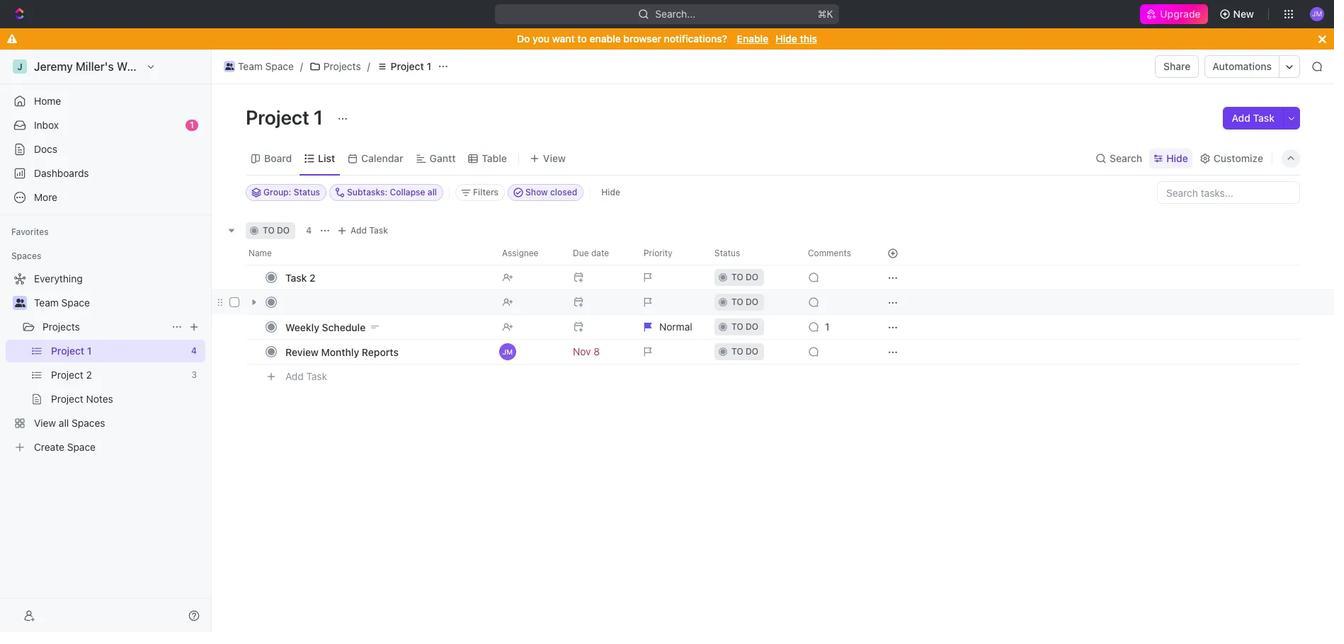 Task type: vqa. For each thing, say whether or not it's contained in the screenshot.
1st Required from the bottom
no



Task type: locate. For each thing, give the bounding box(es) containing it.
add for bottommost add task button
[[285, 370, 304, 382]]

1 button
[[800, 314, 870, 340]]

add task down review
[[285, 370, 327, 382]]

project inside "link"
[[51, 369, 83, 381]]

2 vertical spatial add
[[285, 370, 304, 382]]

0 vertical spatial add
[[1232, 112, 1251, 124]]

home
[[34, 95, 61, 107]]

2 vertical spatial project 1
[[51, 345, 92, 357]]

1 horizontal spatial jm
[[1312, 9, 1322, 18]]

0 horizontal spatial status
[[294, 187, 320, 198]]

view for view all spaces
[[34, 417, 56, 429]]

priority button
[[635, 242, 706, 265]]

4 down group: status
[[306, 225, 312, 236]]

add task
[[1232, 112, 1275, 124], [351, 225, 388, 236], [285, 370, 327, 382]]

jm for the topmost jm dropdown button
[[1312, 9, 1322, 18]]

2 right ‎task
[[310, 272, 316, 284]]

0 vertical spatial space
[[265, 60, 294, 72]]

add task for the rightmost add task button
[[1232, 112, 1275, 124]]

1 vertical spatial user group image
[[15, 299, 25, 307]]

projects inside tree
[[42, 321, 80, 333]]

workspace
[[117, 60, 175, 73]]

1 vertical spatial project 1 link
[[51, 340, 186, 363]]

search
[[1110, 152, 1143, 164]]

project 1 inside tree
[[51, 345, 92, 357]]

0 horizontal spatial view
[[34, 417, 56, 429]]

1 vertical spatial 4
[[191, 346, 197, 356]]

to do for ‎task 2 link
[[732, 272, 759, 283]]

0 vertical spatial status
[[294, 187, 320, 198]]

view button
[[525, 142, 571, 175]]

1 horizontal spatial spaces
[[72, 417, 105, 429]]

add task up name dropdown button
[[351, 225, 388, 236]]

0 horizontal spatial project 1
[[51, 345, 92, 357]]

0 vertical spatial all
[[428, 187, 437, 198]]

2 horizontal spatial add
[[1232, 112, 1251, 124]]

2 vertical spatial space
[[67, 441, 96, 453]]

user group image
[[225, 63, 234, 70], [15, 299, 25, 307]]

0 vertical spatial add task button
[[1224, 107, 1283, 130]]

to do button for ‎task 2 link
[[706, 265, 800, 290]]

new
[[1234, 8, 1254, 20]]

view all spaces link
[[6, 412, 203, 435]]

1 horizontal spatial view
[[543, 152, 566, 164]]

tree inside "sidebar" navigation
[[6, 268, 205, 459]]

2 vertical spatial hide
[[602, 187, 620, 198]]

task
[[1253, 112, 1275, 124], [369, 225, 388, 236], [306, 370, 327, 382]]

1 horizontal spatial hide
[[776, 33, 797, 45]]

search button
[[1091, 148, 1147, 168]]

want
[[552, 33, 575, 45]]

new button
[[1214, 3, 1263, 25]]

task up name dropdown button
[[369, 225, 388, 236]]

add task for bottommost add task button
[[285, 370, 327, 382]]

1 vertical spatial view
[[34, 417, 56, 429]]

review monthly reports link
[[282, 342, 491, 362]]

more
[[34, 191, 57, 203]]

task for bottommost add task button
[[306, 370, 327, 382]]

project 2
[[51, 369, 92, 381]]

0 horizontal spatial add task
[[285, 370, 327, 382]]

2 horizontal spatial add task
[[1232, 112, 1275, 124]]

1 horizontal spatial project 1 link
[[373, 58, 435, 75]]

None text field
[[278, 292, 491, 313]]

1 horizontal spatial team space link
[[220, 58, 297, 75]]

to do button for 'review monthly reports' link
[[706, 339, 800, 365]]

user group image inside tree
[[15, 299, 25, 307]]

add task button
[[1224, 107, 1283, 130], [334, 222, 394, 239], [279, 368, 333, 385]]

0 horizontal spatial hide
[[602, 187, 620, 198]]

hide button
[[596, 184, 626, 201]]

status inside dropdown button
[[715, 248, 740, 259]]

0 horizontal spatial /
[[300, 60, 303, 72]]

1 vertical spatial projects
[[42, 321, 80, 333]]

1 horizontal spatial add task
[[351, 225, 388, 236]]

task for the rightmost add task button
[[1253, 112, 1275, 124]]

0 horizontal spatial jm button
[[494, 339, 564, 365]]

1 horizontal spatial /
[[367, 60, 370, 72]]

0 horizontal spatial user group image
[[15, 299, 25, 307]]

0 vertical spatial team space link
[[220, 58, 297, 75]]

spaces down favorites button
[[11, 251, 41, 261]]

Search tasks... text field
[[1158, 182, 1300, 203]]

0 horizontal spatial 2
[[86, 369, 92, 381]]

project for project 2 "link"
[[51, 369, 83, 381]]

1 horizontal spatial status
[[715, 248, 740, 259]]

2 vertical spatial add task
[[285, 370, 327, 382]]

favorites
[[11, 227, 49, 237]]

reports
[[362, 346, 399, 358]]

view inside view all spaces link
[[34, 417, 56, 429]]

1 horizontal spatial 2
[[310, 272, 316, 284]]

view up create
[[34, 417, 56, 429]]

1 vertical spatial projects link
[[42, 316, 166, 339]]

hide left this
[[776, 33, 797, 45]]

add task button up customize
[[1224, 107, 1283, 130]]

more button
[[6, 186, 205, 209]]

0 horizontal spatial jm
[[503, 348, 513, 356]]

upgrade link
[[1141, 4, 1208, 24]]

everything
[[34, 273, 83, 285]]

2 vertical spatial add task button
[[279, 368, 333, 385]]

to do button
[[706, 265, 800, 290], [706, 290, 800, 315], [706, 314, 800, 340], [706, 339, 800, 365]]

all up create space in the bottom of the page
[[59, 417, 69, 429]]

1 inside dropdown button
[[825, 321, 830, 333]]

space inside create space "link"
[[67, 441, 96, 453]]

gantt link
[[427, 148, 456, 168]]

1 vertical spatial hide
[[1167, 152, 1188, 164]]

2 for project 2
[[86, 369, 92, 381]]

1 horizontal spatial all
[[428, 187, 437, 198]]

closed
[[550, 187, 577, 198]]

0 horizontal spatial all
[[59, 417, 69, 429]]

1 vertical spatial spaces
[[72, 417, 105, 429]]

0 horizontal spatial team space link
[[34, 292, 203, 314]]

1 horizontal spatial project 1
[[246, 106, 327, 129]]

1 vertical spatial team space link
[[34, 292, 203, 314]]

to do for 'review monthly reports' link
[[732, 346, 759, 357]]

1 vertical spatial status
[[715, 248, 740, 259]]

view up show closed
[[543, 152, 566, 164]]

automations button
[[1206, 56, 1279, 77]]

space
[[265, 60, 294, 72], [61, 297, 90, 309], [67, 441, 96, 453]]

1 vertical spatial all
[[59, 417, 69, 429]]

2 horizontal spatial task
[[1253, 112, 1275, 124]]

1 vertical spatial team space
[[34, 297, 90, 309]]

monthly
[[321, 346, 359, 358]]

add up name dropdown button
[[351, 225, 367, 236]]

2 inside "link"
[[86, 369, 92, 381]]

due date
[[573, 248, 609, 259]]

create
[[34, 441, 64, 453]]

⌘k
[[818, 8, 834, 20]]

do for 'review monthly reports' link
[[746, 346, 759, 357]]

all right collapse
[[428, 187, 437, 198]]

0 horizontal spatial add task button
[[279, 368, 333, 385]]

gantt
[[430, 152, 456, 164]]

projects
[[324, 60, 361, 72], [42, 321, 80, 333]]

dashboards
[[34, 167, 89, 179]]

task down review
[[306, 370, 327, 382]]

table link
[[479, 148, 507, 168]]

spaces down project notes
[[72, 417, 105, 429]]

hide right the search
[[1167, 152, 1188, 164]]

create space link
[[6, 436, 203, 459]]

1 vertical spatial add task button
[[334, 222, 394, 239]]

2 / from the left
[[367, 60, 370, 72]]

hide button
[[1150, 148, 1193, 168]]

name button
[[246, 242, 494, 265]]

do for ‎task 2 link
[[746, 272, 759, 283]]

/
[[300, 60, 303, 72], [367, 60, 370, 72]]

0 vertical spatial team space
[[238, 60, 294, 72]]

task up customize
[[1253, 112, 1275, 124]]

do for weekly schedule link
[[746, 322, 759, 332]]

4 to do button from the top
[[706, 339, 800, 365]]

jm
[[1312, 9, 1322, 18], [503, 348, 513, 356]]

4 up 3
[[191, 346, 197, 356]]

project
[[391, 60, 424, 72], [246, 106, 309, 129], [51, 345, 84, 357], [51, 369, 83, 381], [51, 393, 83, 405]]

to do
[[263, 225, 290, 236], [732, 272, 759, 283], [732, 297, 759, 307], [732, 322, 759, 332], [732, 346, 759, 357]]

add down review
[[285, 370, 304, 382]]

0 vertical spatial team
[[238, 60, 263, 72]]

status
[[294, 187, 320, 198], [715, 248, 740, 259]]

0 vertical spatial task
[[1253, 112, 1275, 124]]

jeremy miller's workspace
[[34, 60, 175, 73]]

add task button down review
[[279, 368, 333, 385]]

0 horizontal spatial team
[[34, 297, 59, 309]]

0 vertical spatial jm button
[[1306, 3, 1329, 25]]

everything link
[[6, 268, 203, 290]]

tree
[[6, 268, 205, 459]]

1 vertical spatial add
[[351, 225, 367, 236]]

0 vertical spatial add task
[[1232, 112, 1275, 124]]

create space
[[34, 441, 96, 453]]

0 horizontal spatial project 1 link
[[51, 340, 186, 363]]

share
[[1164, 60, 1191, 72]]

0 vertical spatial user group image
[[225, 63, 234, 70]]

1 vertical spatial jm
[[503, 348, 513, 356]]

docs
[[34, 143, 57, 155]]

2 vertical spatial task
[[306, 370, 327, 382]]

0 vertical spatial jm
[[1312, 9, 1322, 18]]

add up customize
[[1232, 112, 1251, 124]]

3 to do button from the top
[[706, 314, 800, 340]]

1 to do button from the top
[[706, 265, 800, 290]]

add task up customize
[[1232, 112, 1275, 124]]

to do button for weekly schedule link
[[706, 314, 800, 340]]

1 horizontal spatial team
[[238, 60, 263, 72]]

dashboards link
[[6, 162, 205, 185]]

2 for ‎task 2
[[310, 272, 316, 284]]

1 vertical spatial task
[[369, 225, 388, 236]]

0 vertical spatial 2
[[310, 272, 316, 284]]

4
[[306, 225, 312, 236], [191, 346, 197, 356]]

status right group: on the left of the page
[[294, 187, 320, 198]]

view for view
[[543, 152, 566, 164]]

1 horizontal spatial 4
[[306, 225, 312, 236]]

1 vertical spatial team
[[34, 297, 59, 309]]

1 horizontal spatial jm button
[[1306, 3, 1329, 25]]

1 horizontal spatial add
[[351, 225, 367, 236]]

hide
[[776, 33, 797, 45], [1167, 152, 1188, 164], [602, 187, 620, 198]]

jm button
[[1306, 3, 1329, 25], [494, 339, 564, 365]]

0 horizontal spatial team space
[[34, 297, 90, 309]]

team
[[238, 60, 263, 72], [34, 297, 59, 309]]

0 vertical spatial projects link
[[306, 58, 365, 75]]

0 horizontal spatial add
[[285, 370, 304, 382]]

0 horizontal spatial task
[[306, 370, 327, 382]]

0 vertical spatial spaces
[[11, 251, 41, 261]]

view inside view button
[[543, 152, 566, 164]]

0 horizontal spatial 4
[[191, 346, 197, 356]]

add task button up name dropdown button
[[334, 222, 394, 239]]

status right the priority dropdown button
[[715, 248, 740, 259]]

team space inside "sidebar" navigation
[[34, 297, 90, 309]]

list link
[[315, 148, 335, 168]]

hide right closed
[[602, 187, 620, 198]]

2
[[310, 272, 316, 284], [86, 369, 92, 381]]

all
[[428, 187, 437, 198], [59, 417, 69, 429]]

0 horizontal spatial projects
[[42, 321, 80, 333]]

2 horizontal spatial project 1
[[391, 60, 431, 72]]

do
[[277, 225, 290, 236], [746, 272, 759, 283], [746, 297, 759, 307], [746, 322, 759, 332], [746, 346, 759, 357]]

2 horizontal spatial hide
[[1167, 152, 1188, 164]]

0 vertical spatial view
[[543, 152, 566, 164]]

1 horizontal spatial team space
[[238, 60, 294, 72]]

1 vertical spatial 2
[[86, 369, 92, 381]]

to do for weekly schedule link
[[732, 322, 759, 332]]

tree containing everything
[[6, 268, 205, 459]]

2 up project notes
[[86, 369, 92, 381]]

projects link
[[306, 58, 365, 75], [42, 316, 166, 339]]

1 vertical spatial jm button
[[494, 339, 564, 365]]

1 horizontal spatial user group image
[[225, 63, 234, 70]]

browser
[[624, 33, 662, 45]]

project for project 1 link to the left
[[51, 345, 84, 357]]

0 vertical spatial projects
[[324, 60, 361, 72]]



Task type: describe. For each thing, give the bounding box(es) containing it.
normal button
[[635, 314, 706, 340]]

0 horizontal spatial projects link
[[42, 316, 166, 339]]

j
[[17, 61, 22, 72]]

filters button
[[455, 184, 505, 201]]

team space link inside tree
[[34, 292, 203, 314]]

schedule
[[322, 321, 366, 333]]

do you want to enable browser notifications? enable hide this
[[517, 33, 817, 45]]

table
[[482, 152, 507, 164]]

show
[[526, 187, 548, 198]]

weekly schedule
[[285, 321, 366, 333]]

due
[[573, 248, 589, 259]]

you
[[533, 33, 550, 45]]

1 horizontal spatial add task button
[[334, 222, 394, 239]]

normal
[[659, 321, 692, 333]]

view all spaces
[[34, 417, 105, 429]]

calendar
[[361, 152, 403, 164]]

1 vertical spatial project 1
[[246, 106, 327, 129]]

do
[[517, 33, 530, 45]]

0 vertical spatial 4
[[306, 225, 312, 236]]

show closed
[[526, 187, 577, 198]]

project for project notes link
[[51, 393, 83, 405]]

name
[[249, 248, 272, 259]]

search...
[[656, 8, 696, 20]]

‎task
[[285, 272, 307, 284]]

date
[[591, 248, 609, 259]]

‎task 2 link
[[282, 267, 491, 288]]

due date button
[[564, 242, 635, 265]]

project 2 link
[[51, 364, 186, 387]]

all inside tree
[[59, 417, 69, 429]]

1 inside tree
[[87, 345, 92, 357]]

project notes
[[51, 393, 113, 405]]

assignee
[[502, 248, 539, 259]]

team inside "sidebar" navigation
[[34, 297, 59, 309]]

2 to do button from the top
[[706, 290, 800, 315]]

group: status
[[263, 187, 320, 198]]

this
[[800, 33, 817, 45]]

miller's
[[76, 60, 114, 73]]

inbox
[[34, 119, 59, 131]]

hide inside dropdown button
[[1167, 152, 1188, 164]]

board
[[264, 152, 292, 164]]

share button
[[1155, 55, 1199, 78]]

show closed button
[[508, 184, 584, 201]]

filters
[[473, 187, 499, 198]]

1 / from the left
[[300, 60, 303, 72]]

notifications?
[[664, 33, 727, 45]]

‎task 2
[[285, 272, 316, 284]]

assignee button
[[494, 242, 564, 265]]

enable
[[590, 33, 621, 45]]

board link
[[261, 148, 292, 168]]

automations
[[1213, 60, 1272, 72]]

weekly
[[285, 321, 319, 333]]

comments
[[808, 248, 851, 259]]

home link
[[6, 90, 205, 113]]

4 inside tree
[[191, 346, 197, 356]]

1 horizontal spatial task
[[369, 225, 388, 236]]

1 horizontal spatial projects
[[324, 60, 361, 72]]

upgrade
[[1160, 8, 1201, 20]]

priority
[[644, 248, 673, 259]]

enable
[[737, 33, 769, 45]]

collapse
[[390, 187, 425, 198]]

hide inside button
[[602, 187, 620, 198]]

0 vertical spatial hide
[[776, 33, 797, 45]]

jm for jm dropdown button to the left
[[503, 348, 513, 356]]

1 horizontal spatial projects link
[[306, 58, 365, 75]]

customize
[[1214, 152, 1264, 164]]

list
[[318, 152, 335, 164]]

0 horizontal spatial spaces
[[11, 251, 41, 261]]

docs link
[[6, 138, 205, 161]]

add for the rightmost add task button
[[1232, 112, 1251, 124]]

0 vertical spatial project 1 link
[[373, 58, 435, 75]]

weekly schedule link
[[282, 317, 491, 337]]

review
[[285, 346, 319, 358]]

3
[[192, 370, 197, 380]]

review monthly reports
[[285, 346, 399, 358]]

customize button
[[1195, 148, 1268, 168]]

project notes link
[[51, 388, 203, 411]]

status button
[[706, 242, 800, 265]]

1 vertical spatial space
[[61, 297, 90, 309]]

subtasks:
[[347, 187, 388, 198]]

spaces inside tree
[[72, 417, 105, 429]]

jeremy
[[34, 60, 73, 73]]

subtasks: collapse all
[[347, 187, 437, 198]]

sidebar navigation
[[0, 50, 215, 632]]

view button
[[525, 148, 571, 168]]

2 horizontal spatial add task button
[[1224, 107, 1283, 130]]

0 vertical spatial project 1
[[391, 60, 431, 72]]

jeremy miller's workspace, , element
[[13, 59, 27, 74]]

group:
[[263, 187, 291, 198]]

notes
[[86, 393, 113, 405]]

favorites button
[[6, 224, 54, 241]]



